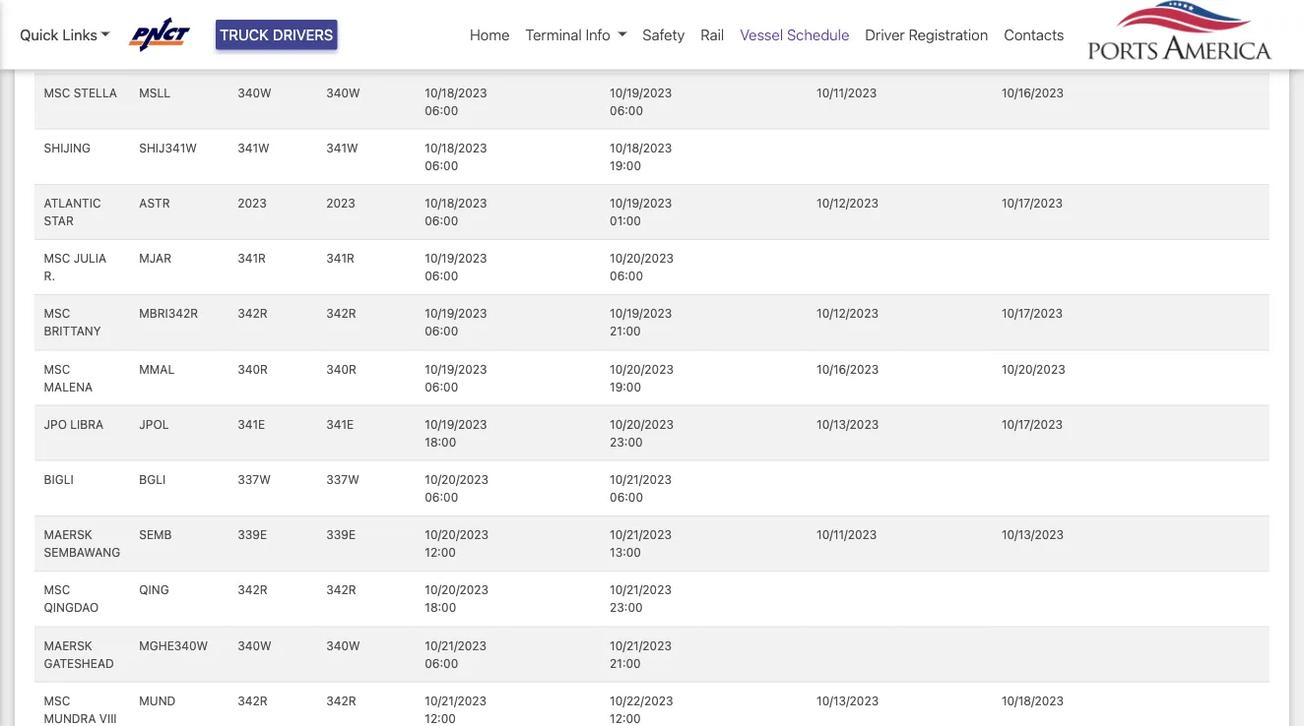 Task type: vqa. For each thing, say whether or not it's contained in the screenshot.


Task type: locate. For each thing, give the bounding box(es) containing it.
mundra
[[44, 712, 96, 726]]

2023
[[238, 196, 267, 210], [326, 196, 355, 210]]

12:00 inside 10/20/2023 12:00
[[425, 546, 456, 560]]

10/13/2023
[[1002, 30, 1064, 44], [817, 418, 879, 431], [1002, 528, 1064, 542], [817, 694, 879, 708]]

23:00 down 10/20/2023 19:00
[[610, 435, 643, 449]]

stella
[[74, 86, 117, 99]]

2 23:00 from the top
[[610, 601, 643, 615]]

safety link
[[635, 16, 693, 54]]

mghe340w
[[139, 639, 208, 653]]

10/12/2023 for 10/19/2023 21:00
[[817, 307, 878, 321]]

23:00 inside 10/20/2023 23:00
[[610, 435, 643, 449]]

10/19/2023 06:00 for 10/20/2023 06:00
[[425, 252, 487, 283]]

2 18:00 from the top
[[425, 601, 456, 615]]

quick links link
[[20, 24, 110, 46]]

341w
[[238, 141, 270, 155], [326, 141, 358, 155]]

drivers
[[273, 26, 333, 43]]

06:00 for 10/21/2023 06:00
[[425, 491, 458, 505]]

0 vertical spatial 19:00
[[610, 159, 641, 173]]

1 10/18/2023 06:00 from the top
[[425, 86, 487, 117]]

10/20/2023
[[610, 252, 674, 265], [610, 362, 674, 376], [1002, 362, 1065, 376], [610, 418, 674, 431], [425, 473, 489, 487], [425, 528, 489, 542], [425, 584, 489, 598]]

msc up brittany
[[44, 307, 70, 321]]

msc inside msc malena
[[44, 362, 70, 376]]

driver registration
[[865, 26, 988, 43]]

1 2023 from the left
[[238, 196, 267, 210]]

2 340r from the left
[[326, 362, 357, 376]]

10/19/2023 01:00
[[610, 196, 672, 228]]

2 2023 from the left
[[326, 196, 355, 210]]

10/20/2023 06:00 up 10/20/2023 12:00
[[425, 473, 489, 505]]

1 341w from the left
[[238, 141, 270, 155]]

19:00 inside 10/18/2023 19:00
[[610, 159, 641, 173]]

maersk
[[44, 528, 92, 542], [44, 639, 92, 653]]

06:00
[[425, 103, 458, 117], [610, 103, 643, 117], [425, 159, 458, 173], [425, 214, 458, 228], [425, 269, 458, 283], [610, 269, 643, 283], [425, 325, 458, 339], [425, 380, 458, 394], [425, 491, 458, 505], [610, 491, 643, 505], [425, 657, 458, 671]]

10/21/2023 for 10/20/2023 06:00
[[610, 473, 672, 487]]

23:00 inside 10/21/2023 23:00
[[610, 601, 643, 615]]

21:00 up 10/20/2023 19:00
[[610, 325, 641, 339]]

10/18/2023 for 10/19/2023 01:00
[[425, 196, 487, 210]]

0 vertical spatial 10/18/2023 06:00
[[425, 86, 487, 117]]

06:00 for 10/19/2023 01:00
[[425, 214, 458, 228]]

10/21/2023
[[610, 473, 672, 487], [610, 528, 672, 542], [610, 584, 672, 598], [425, 639, 487, 653], [610, 639, 672, 653], [425, 694, 487, 708]]

1 21:00 from the top
[[610, 325, 641, 339]]

2 10/18/2023 06:00 from the top
[[425, 141, 487, 173]]

12:00 inside 10/22/2023 12:00
[[610, 712, 641, 726]]

19:00 for 10/20/2023 19:00
[[610, 380, 641, 394]]

maersk up gateshead
[[44, 639, 92, 653]]

maersk for maersk sembawang
[[44, 528, 92, 542]]

21:00 up 10/22/2023
[[610, 657, 641, 671]]

12:00
[[425, 546, 456, 560], [425, 712, 456, 726], [610, 712, 641, 726]]

0 horizontal spatial 339e
[[238, 528, 267, 542]]

quick links
[[20, 26, 97, 43]]

23:00 up "10/21/2023 21:00"
[[610, 601, 643, 615]]

0 vertical spatial maersk
[[44, 528, 92, 542]]

18:00 inside 10/19/2023 18:00
[[425, 435, 456, 449]]

1 10/11/2023 from the top
[[817, 86, 877, 99]]

1 horizontal spatial 10/20/2023 06:00
[[610, 252, 674, 283]]

contacts
[[1004, 26, 1064, 43]]

msc qingdao
[[44, 584, 99, 615]]

1 vertical spatial 19:00
[[610, 380, 641, 394]]

brittany
[[44, 325, 101, 339]]

10/17/2023 for 10/19/2023 01:00
[[1002, 196, 1063, 210]]

21:00 inside the 10/19/2023 21:00
[[610, 325, 641, 339]]

1 msc from the top
[[44, 30, 70, 44]]

1 vertical spatial 10/21/2023 06:00
[[425, 639, 487, 671]]

1 horizontal spatial 2023
[[326, 196, 355, 210]]

0 vertical spatial 10/11/2023
[[817, 86, 877, 99]]

2 maersk from the top
[[44, 639, 92, 653]]

0 horizontal spatial 337w
[[238, 473, 271, 487]]

0 horizontal spatial 341w
[[238, 141, 270, 155]]

1 10/17/2023 from the top
[[1002, 196, 1063, 210]]

10/19/2023 18:00
[[425, 418, 487, 449]]

06:00 for 10/20/2023 19:00
[[425, 380, 458, 394]]

star
[[44, 214, 74, 228]]

truck drivers
[[220, 26, 333, 43]]

2 vertical spatial 10/17/2023
[[1002, 418, 1063, 431]]

2 341r from the left
[[326, 252, 354, 265]]

msc up r.
[[44, 252, 70, 265]]

msc up the qingdao
[[44, 584, 70, 598]]

2 10/17/2023 from the top
[[1002, 307, 1063, 321]]

7 msc from the top
[[44, 694, 70, 708]]

uz336n
[[238, 30, 285, 44]]

2 19:00 from the top
[[610, 380, 641, 394]]

1 vertical spatial 23:00
[[610, 601, 643, 615]]

msll
[[139, 86, 170, 99]]

19:00 up 10/20/2023 23:00
[[610, 380, 641, 394]]

337w
[[238, 473, 271, 487], [326, 473, 359, 487]]

12:00 inside the "10/21/2023 12:00"
[[425, 712, 456, 726]]

1 339e from the left
[[238, 528, 267, 542]]

1 19:00 from the top
[[610, 159, 641, 173]]

10/20/2023 19:00
[[610, 362, 674, 394]]

10/21/2023 06:00 up the "10/21/2023 12:00" at the bottom of the page
[[425, 639, 487, 671]]

0 vertical spatial 21:00
[[610, 325, 641, 339]]

1 horizontal spatial 337w
[[326, 473, 359, 487]]

astr
[[139, 196, 170, 210]]

1 horizontal spatial 340r
[[326, 362, 357, 376]]

23:00 for 10/21/2023 23:00
[[610, 601, 643, 615]]

10/17/2023
[[1002, 196, 1063, 210], [1002, 307, 1063, 321], [1002, 418, 1063, 431]]

10/18/2023 06:00 for 341w
[[425, 141, 487, 173]]

1 vertical spatial 10/11/2023
[[817, 528, 877, 542]]

msc inside msc qingdao
[[44, 584, 70, 598]]

2 10/11/2023 from the top
[[817, 528, 877, 542]]

10/19/2023 06:00 for 10/20/2023 19:00
[[425, 362, 487, 394]]

vessel schedule
[[740, 26, 849, 43]]

0 vertical spatial 10/20/2023 06:00
[[610, 252, 674, 283]]

maersk inside maersk sembawang
[[44, 528, 92, 542]]

342r
[[238, 307, 268, 321], [326, 307, 356, 321], [238, 584, 268, 598], [326, 584, 356, 598], [238, 694, 268, 708], [326, 694, 356, 708]]

10/19/2023
[[610, 86, 672, 99], [610, 196, 672, 210], [425, 252, 487, 265], [425, 307, 487, 321], [610, 307, 672, 321], [425, 362, 487, 376], [425, 418, 487, 431]]

0 horizontal spatial 2023
[[238, 196, 267, 210]]

10/18/2023
[[425, 86, 487, 99], [425, 141, 487, 155], [610, 141, 672, 155], [425, 196, 487, 210], [1002, 694, 1064, 708]]

19:00 for 10/18/2023 19:00
[[610, 159, 641, 173]]

6 msc from the top
[[44, 584, 70, 598]]

0 vertical spatial 10/17/2023
[[1002, 196, 1063, 210]]

1 vertical spatial 10/12/2023
[[817, 307, 878, 321]]

msc up mundra
[[44, 694, 70, 708]]

19:00 inside 10/20/2023 19:00
[[610, 380, 641, 394]]

0 horizontal spatial 340r
[[238, 362, 268, 376]]

0 horizontal spatial 341r
[[238, 252, 266, 265]]

10/12/2023 for 10/19/2023 01:00
[[817, 196, 878, 210]]

safety
[[643, 26, 685, 43]]

julia
[[74, 252, 106, 265]]

msc inside msc julia r.
[[44, 252, 70, 265]]

339e
[[238, 528, 267, 542], [326, 528, 356, 542]]

5 msc from the top
[[44, 362, 70, 376]]

mmal
[[139, 362, 175, 376]]

msc lorena
[[44, 30, 91, 62]]

1 horizontal spatial 341w
[[326, 141, 358, 155]]

3 10/18/2023 06:00 from the top
[[425, 196, 487, 228]]

341r
[[238, 252, 266, 265], [326, 252, 354, 265]]

msc malena
[[44, 362, 93, 394]]

msc mundra viii
[[44, 694, 117, 726]]

1 horizontal spatial 339e
[[326, 528, 356, 542]]

1 23:00 from the top
[[610, 435, 643, 449]]

10/11/2023
[[817, 86, 877, 99], [817, 528, 877, 542]]

msc
[[44, 30, 70, 44], [44, 86, 70, 99], [44, 252, 70, 265], [44, 307, 70, 321], [44, 362, 70, 376], [44, 584, 70, 598], [44, 694, 70, 708]]

1 vertical spatial 10/17/2023
[[1002, 307, 1063, 321]]

1 horizontal spatial 341r
[[326, 252, 354, 265]]

msc up "lorena" at top
[[44, 30, 70, 44]]

truck
[[220, 26, 269, 43]]

libra
[[70, 418, 104, 431]]

18:00 inside "10/20/2023 18:00"
[[425, 601, 456, 615]]

2 341w from the left
[[326, 141, 358, 155]]

12:00 for 10/21/2023 12:00
[[425, 712, 456, 726]]

3 10/17/2023 from the top
[[1002, 418, 1063, 431]]

12:00 for 10/22/2023 12:00
[[610, 712, 641, 726]]

1 vertical spatial maersk
[[44, 639, 92, 653]]

1 maersk from the top
[[44, 528, 92, 542]]

msc inside msc lorena
[[44, 30, 70, 44]]

0 vertical spatial 10/21/2023 06:00
[[610, 473, 672, 505]]

1 vertical spatial 10/20/2023 06:00
[[425, 473, 489, 505]]

1 18:00 from the top
[[425, 435, 456, 449]]

msc for msc brittany
[[44, 307, 70, 321]]

10/11/2023 for 10/16/2023
[[817, 86, 877, 99]]

1 10/12/2023 from the top
[[817, 196, 878, 210]]

2 341e from the left
[[326, 418, 354, 431]]

0 vertical spatial 10/12/2023
[[817, 196, 878, 210]]

19:00
[[610, 159, 641, 173], [610, 380, 641, 394]]

10/21/2023 06:00 up 10/21/2023 13:00
[[610, 473, 672, 505]]

msc left stella on the top
[[44, 86, 70, 99]]

2 337w from the left
[[326, 473, 359, 487]]

mjar
[[139, 252, 171, 265]]

340w
[[238, 86, 271, 99], [326, 86, 360, 99], [238, 639, 271, 653], [326, 639, 360, 653]]

10/20/2023 06:00 down 01:00
[[610, 252, 674, 283]]

maersk inside maersk gateshead
[[44, 639, 92, 653]]

qing
[[139, 584, 169, 598]]

0 horizontal spatial 10/21/2023 06:00
[[425, 639, 487, 671]]

1 vertical spatial 10/18/2023 06:00
[[425, 141, 487, 173]]

maersk up sembawang
[[44, 528, 92, 542]]

msc up malena
[[44, 362, 70, 376]]

10/21/2023 06:00
[[610, 473, 672, 505], [425, 639, 487, 671]]

0 vertical spatial 18:00
[[425, 435, 456, 449]]

10/18/2023 06:00 for 340w
[[425, 86, 487, 117]]

18:00
[[425, 435, 456, 449], [425, 601, 456, 615]]

1 vertical spatial 21:00
[[610, 657, 641, 671]]

10/19/2023 06:00
[[610, 86, 672, 117], [425, 252, 487, 283], [425, 307, 487, 339], [425, 362, 487, 394]]

jpol
[[139, 418, 169, 431]]

1 341r from the left
[[238, 252, 266, 265]]

10/18/2023 06:00 for 2023
[[425, 196, 487, 228]]

0 vertical spatial 23:00
[[610, 435, 643, 449]]

2 21:00 from the top
[[610, 657, 641, 671]]

06:00 for 10/19/2023 06:00
[[425, 103, 458, 117]]

21:00
[[610, 325, 641, 339], [610, 657, 641, 671]]

3 msc from the top
[[44, 252, 70, 265]]

contacts link
[[996, 16, 1072, 54]]

2 vertical spatial 10/18/2023 06:00
[[425, 196, 487, 228]]

terminal info
[[525, 26, 610, 43]]

06:00 for 10/18/2023 19:00
[[425, 159, 458, 173]]

2 10/12/2023 from the top
[[817, 307, 878, 321]]

viii
[[99, 712, 117, 726]]

schedule
[[787, 26, 849, 43]]

msc inside msc brittany
[[44, 307, 70, 321]]

341e
[[238, 418, 265, 431], [326, 418, 354, 431]]

registration
[[909, 26, 988, 43]]

rail link
[[693, 16, 732, 54]]

10/21/2023 23:00
[[610, 584, 672, 615]]

1 horizontal spatial 341e
[[326, 418, 354, 431]]

1 vertical spatial 18:00
[[425, 601, 456, 615]]

18:00 for 10/19/2023 18:00
[[425, 435, 456, 449]]

19:00 up the 10/19/2023 01:00
[[610, 159, 641, 173]]

21:00 inside "10/21/2023 21:00"
[[610, 657, 641, 671]]

msc inside msc mundra viii
[[44, 694, 70, 708]]

bigli
[[44, 473, 74, 487]]

0 horizontal spatial 341e
[[238, 418, 265, 431]]

4 msc from the top
[[44, 307, 70, 321]]

2 msc from the top
[[44, 86, 70, 99]]



Task type: describe. For each thing, give the bounding box(es) containing it.
10/10/2023
[[817, 30, 879, 44]]

truck drivers link
[[216, 20, 337, 50]]

10/17/2023 for 10/19/2023 21:00
[[1002, 307, 1063, 321]]

jpo libra
[[44, 418, 104, 431]]

terminal info link
[[517, 16, 635, 54]]

2 339e from the left
[[326, 528, 356, 542]]

shij341w
[[139, 141, 197, 155]]

qingdao
[[44, 601, 99, 615]]

1 horizontal spatial 10/21/2023 06:00
[[610, 473, 672, 505]]

23:00 for 10/20/2023 23:00
[[610, 435, 643, 449]]

10/18/2023 for 10/18/2023 19:00
[[425, 141, 487, 155]]

msc for msc malena
[[44, 362, 70, 376]]

uz341s
[[326, 30, 371, 44]]

jpo
[[44, 418, 67, 431]]

10/20/2023 18:00
[[425, 584, 489, 615]]

driver registration link
[[857, 16, 996, 54]]

vessel schedule link
[[732, 16, 857, 54]]

quick
[[20, 26, 59, 43]]

atlantic star
[[44, 196, 101, 228]]

mbri342r
[[139, 307, 198, 321]]

msc stella
[[44, 86, 117, 99]]

links
[[62, 26, 97, 43]]

10/18/2023 for 10/19/2023 06:00
[[425, 86, 487, 99]]

10/19/2023 06:00 for 10/19/2023 21:00
[[425, 307, 487, 339]]

maersk sembawang
[[44, 528, 120, 560]]

10/21/2023 21:00
[[610, 639, 672, 671]]

msc for msc julia r.
[[44, 252, 70, 265]]

10/20/2023 23:00
[[610, 418, 674, 449]]

12:00 for 10/20/2023 12:00
[[425, 546, 456, 560]]

21:00 for 10/19/2023 21:00
[[610, 325, 641, 339]]

malena
[[44, 380, 93, 394]]

msc julia r.
[[44, 252, 106, 283]]

maersk for maersk gateshead
[[44, 639, 92, 653]]

10/21/2023 13:00
[[610, 528, 672, 560]]

10/21/2023 for 10/20/2023 12:00
[[610, 528, 672, 542]]

lorena
[[44, 48, 91, 62]]

msc brittany
[[44, 307, 101, 339]]

r.
[[44, 269, 55, 283]]

atlantic
[[44, 196, 101, 210]]

10/20/2023 12:00
[[425, 528, 489, 560]]

driver
[[865, 26, 905, 43]]

msln
[[139, 30, 173, 44]]

13:00
[[610, 546, 641, 560]]

10/19/2023 21:00
[[610, 307, 672, 339]]

msc for msc mundra viii
[[44, 694, 70, 708]]

vessel
[[740, 26, 783, 43]]

shijing
[[44, 141, 91, 155]]

msc for msc qingdao
[[44, 584, 70, 598]]

msc for msc lorena
[[44, 30, 70, 44]]

1 337w from the left
[[238, 473, 271, 487]]

terminal
[[525, 26, 582, 43]]

10/22/2023
[[610, 694, 673, 708]]

10/17/2023 for 10/20/2023 23:00
[[1002, 418, 1063, 431]]

maersk gateshead
[[44, 639, 114, 671]]

0 horizontal spatial 10/20/2023 06:00
[[425, 473, 489, 505]]

06:00 for 10/21/2023 21:00
[[425, 657, 458, 671]]

10/21/2023 12:00
[[425, 694, 487, 726]]

1 341e from the left
[[238, 418, 265, 431]]

06:00 for 10/20/2023 06:00
[[425, 269, 458, 283]]

rail
[[701, 26, 724, 43]]

06:00 for 10/19/2023 21:00
[[425, 325, 458, 339]]

home
[[470, 26, 510, 43]]

sembawang
[[44, 546, 120, 560]]

msc for msc stella
[[44, 86, 70, 99]]

info
[[586, 26, 610, 43]]

01:00
[[610, 214, 641, 228]]

10/11/2023 for 10/13/2023
[[817, 528, 877, 542]]

10/21/2023 for 10/20/2023 18:00
[[610, 584, 672, 598]]

semb
[[139, 528, 172, 542]]

home link
[[462, 16, 517, 54]]

10/21/2023 for 10/21/2023 06:00
[[610, 639, 672, 653]]

10/18/2023 19:00
[[610, 141, 672, 173]]

1 340r from the left
[[238, 362, 268, 376]]

21:00 for 10/21/2023 21:00
[[610, 657, 641, 671]]

10/22/2023 12:00
[[610, 694, 673, 726]]

gateshead
[[44, 657, 114, 671]]

bgli
[[139, 473, 166, 487]]

18:00 for 10/20/2023 18:00
[[425, 601, 456, 615]]

mund
[[139, 694, 176, 708]]



